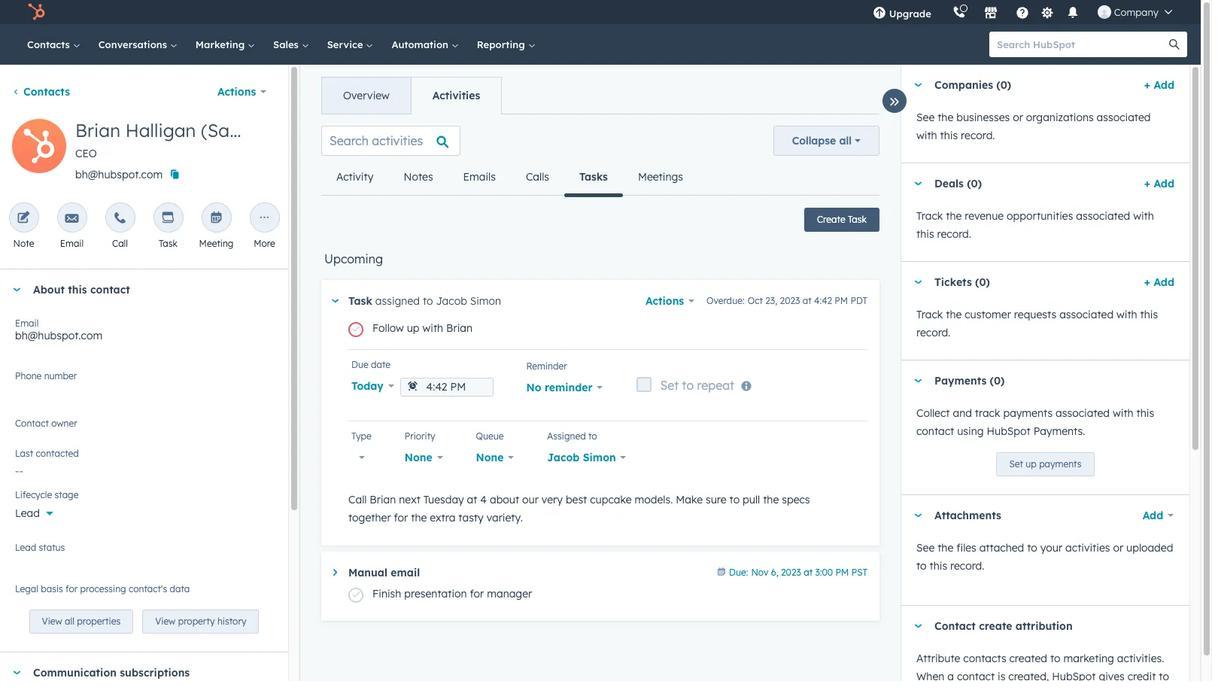 Task type: vqa. For each thing, say whether or not it's contained in the screenshot.
The Learn
no



Task type: describe. For each thing, give the bounding box(es) containing it.
track for track the customer requests associated with this record.
[[917, 308, 943, 321]]

track
[[975, 406, 1001, 420]]

next
[[399, 493, 421, 506]]

deals (0)
[[935, 177, 982, 190]]

companies
[[935, 78, 993, 92]]

calling icon button
[[947, 2, 972, 22]]

manager
[[487, 587, 532, 600]]

23,
[[766, 295, 778, 306]]

+ for track the revenue opportunities associated with this record.
[[1145, 177, 1151, 190]]

manual email element
[[321, 552, 880, 621]]

call brian next tuesday at 4 about our very best cupcake models. make sure to pull the specs together for the extra tasty variety.
[[348, 493, 810, 524]]

caret image down upcoming
[[332, 299, 339, 303]]

+ add button for see the businesses or organizations associated with this record.
[[1145, 76, 1175, 94]]

pdt
[[851, 295, 868, 306]]

calls
[[526, 170, 549, 184]]

to right 'pst'
[[917, 559, 927, 573]]

view property history
[[155, 616, 246, 627]]

+ for see the businesses or organizations associated with this record.
[[1145, 78, 1151, 92]]

your
[[1041, 541, 1063, 555]]

record. inside 'see the files attached to your activities or uploaded to this record.'
[[951, 559, 985, 573]]

task for task
[[159, 238, 178, 249]]

activity button
[[321, 159, 389, 195]]

settings link
[[1038, 4, 1057, 20]]

due date element
[[400, 377, 493, 396]]

hubspot inside collect and track payments associated with this contact using hubspot payments.
[[987, 424, 1031, 438]]

none button for priority
[[405, 447, 443, 468]]

automation link
[[383, 24, 468, 65]]

actions inside 'feed'
[[646, 294, 684, 308]]

calling icon image
[[953, 6, 966, 20]]

for for legal basis for processing contact's data
[[66, 583, 78, 595]]

upgrade image
[[873, 7, 886, 20]]

0 vertical spatial contacts
[[27, 38, 73, 50]]

2023 for 23,
[[780, 295, 800, 306]]

phone number
[[15, 370, 77, 382]]

1 vertical spatial bh@hubspot.com
[[15, 329, 102, 342]]

set for set to repeat
[[660, 378, 679, 393]]

the for see the businesses or organizations associated with this record.
[[938, 111, 954, 124]]

collapse
[[792, 134, 836, 148]]

Search HubSpot search field
[[990, 32, 1174, 57]]

jacob simon
[[547, 451, 616, 464]]

priority
[[405, 430, 436, 442]]

record. inside track the revenue opportunities associated with this record.
[[937, 227, 972, 241]]

task for task assigned to jacob simon
[[348, 294, 372, 308]]

with for track the revenue opportunities associated with this record.
[[1134, 209, 1154, 223]]

collect and track payments associated with this contact using hubspot payments.
[[917, 406, 1155, 438]]

due
[[351, 359, 369, 370]]

legal basis for processing contact's data
[[15, 583, 190, 595]]

with for track the customer requests associated with this record.
[[1117, 308, 1138, 321]]

create task
[[817, 214, 867, 225]]

owner up contacted
[[51, 418, 77, 429]]

communication subscriptions
[[33, 666, 190, 680]]

payments (0) button
[[902, 360, 1169, 401]]

sales
[[273, 38, 302, 50]]

no reminder
[[526, 381, 593, 394]]

caret image inside "communication subscriptions" dropdown button
[[12, 671, 21, 675]]

payments.
[[1034, 424, 1086, 438]]

email bh@hubspot.com
[[15, 318, 102, 342]]

0 vertical spatial jacob
[[436, 294, 467, 308]]

set for set up payments
[[1010, 458, 1024, 470]]

properties
[[77, 616, 121, 627]]

due:
[[729, 567, 748, 578]]

service link
[[318, 24, 383, 65]]

the down the next
[[411, 511, 427, 524]]

see the files attached to your activities or uploaded to this record.
[[917, 541, 1174, 573]]

no inside the contact owner no owner
[[15, 424, 30, 437]]

this inside collect and track payments associated with this contact using hubspot payments.
[[1137, 406, 1155, 420]]

at for 4:42
[[803, 295, 812, 306]]

marketing
[[196, 38, 248, 50]]

caret image for contact create attribution
[[914, 624, 923, 628]]

payments (0)
[[935, 374, 1005, 388]]

task assigned to jacob simon
[[348, 294, 501, 308]]

help button
[[1010, 0, 1035, 24]]

this inside see the businesses or organizations associated with this record.
[[940, 129, 958, 142]]

associated inside see the businesses or organizations associated with this record.
[[1097, 111, 1151, 124]]

notes
[[404, 170, 433, 184]]

task image
[[161, 211, 175, 226]]

(0) for payments (0)
[[990, 374, 1005, 388]]

the for track the customer requests associated with this record.
[[946, 308, 962, 321]]

notifications image
[[1066, 7, 1080, 20]]

number
[[44, 370, 77, 382]]

jacob simon button
[[547, 447, 627, 468]]

overview button
[[322, 78, 411, 114]]

assigned
[[375, 294, 420, 308]]

none button for queue
[[476, 447, 514, 468]]

with for collect and track payments associated with this contact using hubspot payments.
[[1113, 406, 1134, 420]]

ceo
[[75, 147, 97, 160]]

0 vertical spatial bh@hubspot.com
[[75, 168, 163, 181]]

view all properties
[[42, 616, 121, 627]]

more image
[[258, 211, 271, 226]]

call for call
[[112, 238, 128, 249]]

activities
[[1066, 541, 1110, 555]]

see for see the businesses or organizations associated with this record.
[[917, 111, 935, 124]]

communication subscriptions button
[[0, 653, 267, 681]]

marketing
[[1064, 652, 1115, 665]]

due: nov 6, 2023 at 3:00 pm pst
[[729, 567, 868, 578]]

pull
[[743, 493, 760, 506]]

help image
[[1016, 7, 1029, 20]]

credit
[[1128, 670, 1156, 681]]

contact's
[[129, 583, 167, 595]]

to left your
[[1027, 541, 1038, 555]]

lifecycle
[[15, 489, 52, 500]]

search button
[[1162, 32, 1188, 57]]

view for view property history
[[155, 616, 176, 627]]

files
[[957, 541, 977, 555]]

call for call brian next tuesday at 4 about our very best cupcake models. make sure to pull the specs together for the extra tasty variety.
[[348, 493, 367, 506]]

set to repeat
[[660, 378, 735, 393]]

+ add for see the businesses or organizations associated with this record.
[[1145, 78, 1175, 92]]

caret image for deals (0)
[[914, 182, 923, 186]]

assigned to
[[547, 430, 597, 442]]

repeat
[[697, 378, 735, 393]]

attribute contacts created to marketing activities. when a contact is created, hubspot gives credit t
[[917, 652, 1169, 681]]

contact for contact owner no owner
[[15, 418, 49, 429]]

tasks
[[580, 170, 608, 184]]

contact inside collect and track payments associated with this contact using hubspot payments.
[[917, 424, 955, 438]]

caret image for tickets (0)
[[914, 280, 923, 284]]

caret image for about this contact
[[12, 288, 21, 292]]

pm for pst
[[836, 567, 849, 578]]

contact create attribution button
[[902, 606, 1175, 646]]

date
[[371, 359, 391, 370]]

marketplaces button
[[975, 0, 1007, 24]]

+ add for track the customer requests associated with this record.
[[1145, 275, 1175, 289]]

all for view
[[65, 616, 74, 627]]

task inside button
[[848, 214, 867, 225]]

note
[[13, 238, 34, 249]]

brian inside follow up with brian button
[[446, 321, 473, 335]]

legal
[[15, 583, 38, 595]]

using
[[957, 424, 984, 438]]

1 vertical spatial payments
[[1039, 458, 1082, 470]]

0 vertical spatial contacts link
[[18, 24, 89, 65]]

view property history link
[[142, 610, 259, 634]]

reminder
[[545, 381, 593, 394]]

email
[[391, 566, 420, 579]]

cupcake
[[590, 493, 632, 506]]

lead for lead status
[[15, 542, 36, 553]]

gives
[[1099, 670, 1125, 681]]

1 vertical spatial actions button
[[646, 291, 695, 312]]

emails button
[[448, 159, 511, 195]]

Phone number text field
[[15, 368, 273, 398]]

collect
[[917, 406, 950, 420]]

caret image inside companies (0) dropdown button
[[914, 83, 923, 87]]

last
[[15, 448, 33, 459]]



Task type: locate. For each thing, give the bounding box(es) containing it.
+ add
[[1145, 78, 1175, 92], [1145, 177, 1175, 190], [1145, 275, 1175, 289]]

view for view all properties
[[42, 616, 62, 627]]

track down deals
[[917, 209, 943, 223]]

contact up attribute at right
[[935, 619, 976, 633]]

no down reminder
[[526, 381, 542, 394]]

see inside see the businesses or organizations associated with this record.
[[917, 111, 935, 124]]

associated inside 'track the customer requests associated with this record.'
[[1060, 308, 1114, 321]]

best
[[566, 493, 587, 506]]

1 vertical spatial see
[[917, 541, 935, 555]]

activity
[[336, 170, 374, 184]]

track down the tickets
[[917, 308, 943, 321]]

contact right about
[[90, 283, 130, 297]]

for inside call brian next tuesday at 4 about our very best cupcake models. make sure to pull the specs together for the extra tasty variety.
[[394, 511, 408, 524]]

1 see from the top
[[917, 111, 935, 124]]

simon inside popup button
[[583, 451, 616, 464]]

contact for contact create attribution
[[935, 619, 976, 633]]

caret image inside payments (0) dropdown button
[[914, 379, 923, 383]]

meetings
[[638, 170, 683, 184]]

up right follow
[[407, 321, 420, 335]]

1 horizontal spatial actions button
[[646, 291, 695, 312]]

bh@hubspot.com up "number"
[[15, 329, 102, 342]]

edit button
[[12, 119, 66, 178]]

company
[[1114, 6, 1159, 18]]

to left the repeat
[[682, 378, 694, 393]]

1 + from the top
[[1145, 78, 1151, 92]]

1 vertical spatial hubspot
[[1052, 670, 1096, 681]]

track inside 'track the customer requests associated with this record.'
[[917, 308, 943, 321]]

upcoming
[[324, 251, 383, 266]]

today
[[351, 379, 384, 393]]

0 vertical spatial 2023
[[780, 295, 800, 306]]

2 vertical spatial + add button
[[1145, 273, 1175, 291]]

notifications button
[[1060, 0, 1086, 24]]

subscriptions
[[120, 666, 190, 680]]

+ add button for track the customer requests associated with this record.
[[1145, 273, 1175, 291]]

jacob
[[436, 294, 467, 308], [547, 451, 580, 464]]

no up last
[[15, 424, 30, 437]]

to up follow up with brian
[[423, 294, 433, 308]]

owner up last contacted
[[33, 424, 63, 437]]

the for see the files attached to your activities or uploaded to this record.
[[938, 541, 954, 555]]

contact
[[90, 283, 130, 297], [917, 424, 955, 438], [957, 670, 995, 681]]

owner
[[51, 418, 77, 429], [33, 424, 63, 437]]

caret image
[[914, 83, 923, 87], [332, 299, 339, 303], [333, 569, 337, 576], [12, 671, 21, 675]]

caret image left deals
[[914, 182, 923, 186]]

1 horizontal spatial none button
[[476, 447, 514, 468]]

hubspot down track
[[987, 424, 1031, 438]]

or right activities
[[1113, 541, 1124, 555]]

lead down lifecycle
[[15, 506, 40, 520]]

caret image left attachments
[[914, 514, 923, 517]]

email for email
[[60, 238, 84, 249]]

set left the repeat
[[660, 378, 679, 393]]

1 horizontal spatial actions
[[646, 294, 684, 308]]

1 vertical spatial brian
[[446, 321, 473, 335]]

lead inside popup button
[[15, 506, 40, 520]]

jacob inside popup button
[[547, 451, 580, 464]]

2 + add button from the top
[[1145, 175, 1175, 193]]

3 + add from the top
[[1145, 275, 1175, 289]]

2 lead from the top
[[15, 542, 36, 553]]

see inside 'see the files attached to your activities or uploaded to this record.'
[[917, 541, 935, 555]]

0 horizontal spatial email
[[15, 318, 39, 329]]

actions button
[[208, 77, 276, 107], [646, 291, 695, 312]]

pm for pdt
[[835, 295, 848, 306]]

email down email image
[[60, 238, 84, 249]]

task left assigned
[[348, 294, 372, 308]]

menu
[[862, 0, 1183, 24]]

or inside see the businesses or organizations associated with this record.
[[1013, 111, 1023, 124]]

attribute
[[917, 652, 961, 665]]

basis
[[41, 583, 63, 595]]

to inside call brian next tuesday at 4 about our very best cupcake models. make sure to pull the specs together for the extra tasty variety.
[[730, 493, 740, 506]]

record. down businesses
[[961, 129, 995, 142]]

1 vertical spatial lead
[[15, 542, 36, 553]]

0 horizontal spatial up
[[407, 321, 420, 335]]

3 + add button from the top
[[1145, 273, 1175, 291]]

0 vertical spatial contact
[[15, 418, 49, 429]]

1 horizontal spatial up
[[1026, 458, 1037, 470]]

the down the tickets
[[946, 308, 962, 321]]

bh@hubspot.com
[[75, 168, 163, 181], [15, 329, 102, 342]]

company button
[[1089, 0, 1182, 24]]

caret image inside deals (0) dropdown button
[[914, 182, 923, 186]]

1 vertical spatial at
[[467, 493, 477, 506]]

1 vertical spatial email
[[15, 318, 39, 329]]

at for 4
[[467, 493, 477, 506]]

associated right opportunities
[[1076, 209, 1131, 223]]

associated for payments
[[1056, 406, 1110, 420]]

(0) right the tickets
[[975, 275, 990, 289]]

created,
[[1009, 670, 1049, 681]]

this inside 'track the customer requests associated with this record.'
[[1141, 308, 1158, 321]]

variety.
[[487, 511, 523, 524]]

1 track from the top
[[917, 209, 943, 223]]

up inside button
[[407, 321, 420, 335]]

1 view from the left
[[42, 616, 62, 627]]

at left 3:00
[[804, 567, 813, 578]]

0 horizontal spatial for
[[66, 583, 78, 595]]

1 vertical spatial actions
[[646, 294, 684, 308]]

type
[[351, 430, 372, 442]]

tasty
[[459, 511, 484, 524]]

1 vertical spatial contacts
[[23, 85, 70, 99]]

with inside collect and track payments associated with this contact using hubspot payments.
[[1113, 406, 1134, 420]]

menu item
[[942, 0, 945, 24]]

(0)
[[997, 78, 1012, 92], [967, 177, 982, 190], [975, 275, 990, 289], [990, 374, 1005, 388]]

1 vertical spatial call
[[348, 493, 367, 506]]

payments
[[1004, 406, 1053, 420], [1039, 458, 1082, 470]]

view all properties link
[[29, 610, 133, 634]]

navigation inside 'feed'
[[321, 159, 698, 197]]

payments inside collect and track payments associated with this contact using hubspot payments.
[[1004, 406, 1053, 420]]

1 navigation from the top
[[321, 77, 502, 114]]

add for track the revenue opportunities associated with this record.
[[1154, 177, 1175, 190]]

1 vertical spatial navigation
[[321, 159, 698, 197]]

2 horizontal spatial contact
[[957, 670, 995, 681]]

pm inside manual email element
[[836, 567, 849, 578]]

email for email bh@hubspot.com
[[15, 318, 39, 329]]

up for follow
[[407, 321, 420, 335]]

caret image inside manual email element
[[333, 569, 337, 576]]

this inside track the revenue opportunities associated with this record.
[[917, 227, 934, 241]]

2 vertical spatial +
[[1145, 275, 1151, 289]]

marketplaces image
[[984, 7, 998, 20]]

this inside dropdown button
[[68, 283, 87, 297]]

2 vertical spatial at
[[804, 567, 813, 578]]

task right create
[[848, 214, 867, 225]]

at left 4
[[467, 493, 477, 506]]

very
[[542, 493, 563, 506]]

call up together
[[348, 493, 367, 506]]

2 vertical spatial brian
[[370, 493, 396, 506]]

2 + from the top
[[1145, 177, 1151, 190]]

record. down revenue
[[937, 227, 972, 241]]

caret image for payments (0)
[[914, 379, 923, 383]]

2 track from the top
[[917, 308, 943, 321]]

for inside manual email element
[[470, 587, 484, 600]]

0 horizontal spatial or
[[1013, 111, 1023, 124]]

payments down payments (0) dropdown button
[[1004, 406, 1053, 420]]

0 vertical spatial track
[[917, 209, 943, 223]]

0 vertical spatial +
[[1145, 78, 1151, 92]]

email image
[[65, 211, 79, 226]]

0 horizontal spatial actions
[[217, 85, 256, 99]]

about
[[490, 493, 519, 506]]

1 vertical spatial no
[[15, 424, 30, 437]]

follow up with brian button
[[373, 319, 856, 337]]

0 vertical spatial no
[[526, 381, 542, 394]]

(0) for deals (0)
[[967, 177, 982, 190]]

contact inside the contact owner no owner
[[15, 418, 49, 429]]

requests
[[1014, 308, 1057, 321]]

pm left 'pst'
[[836, 567, 849, 578]]

the inside track the revenue opportunities associated with this record.
[[946, 209, 962, 223]]

1 horizontal spatial contact
[[935, 619, 976, 633]]

the left revenue
[[946, 209, 962, 223]]

0 horizontal spatial none button
[[405, 447, 443, 468]]

0 vertical spatial pm
[[835, 295, 848, 306]]

tickets (0)
[[935, 275, 990, 289]]

caret image left the tickets
[[914, 280, 923, 284]]

the down companies
[[938, 111, 954, 124]]

2 + add from the top
[[1145, 177, 1175, 190]]

associated right requests
[[1060, 308, 1114, 321]]

navigation
[[321, 77, 502, 114], [321, 159, 698, 197]]

1 vertical spatial all
[[65, 616, 74, 627]]

or inside 'see the files attached to your activities or uploaded to this record.'
[[1113, 541, 1124, 555]]

service
[[327, 38, 366, 50]]

2 horizontal spatial brian
[[446, 321, 473, 335]]

tasks button
[[564, 159, 623, 197]]

1 + add button from the top
[[1145, 76, 1175, 94]]

1 vertical spatial contact
[[935, 619, 976, 633]]

for for finish presentation for manager
[[470, 587, 484, 600]]

brian inside call brian next tuesday at 4 about our very best cupcake models. make sure to pull the specs together for the extra tasty variety.
[[370, 493, 396, 506]]

call brian next tuesday at 4 about our very best cupcake models. make sure to pull the specs together for the extra tasty variety. button
[[348, 491, 853, 527]]

with inside track the revenue opportunities associated with this record.
[[1134, 209, 1154, 223]]

add for see the businesses or organizations associated with this record.
[[1154, 78, 1175, 92]]

2023 inside manual email element
[[781, 567, 801, 578]]

1 vertical spatial contact
[[917, 424, 955, 438]]

2 vertical spatial task
[[348, 294, 372, 308]]

hubspot image
[[27, 3, 45, 21]]

HH:MM text field
[[400, 378, 493, 396]]

lead for lead
[[15, 506, 40, 520]]

0 vertical spatial see
[[917, 111, 935, 124]]

caret image left about
[[12, 288, 21, 292]]

Last contacted text field
[[15, 457, 273, 481]]

contacts link
[[18, 24, 89, 65], [12, 85, 70, 99]]

Search activities search field
[[321, 126, 461, 156]]

2 see from the top
[[917, 541, 935, 555]]

feed containing upcoming
[[309, 114, 892, 639]]

brian halligan (sample contact) ceo
[[75, 119, 351, 160]]

(0) right deals
[[967, 177, 982, 190]]

businesses
[[957, 111, 1010, 124]]

(0) up track
[[990, 374, 1005, 388]]

track inside track the revenue opportunities associated with this record.
[[917, 209, 943, 223]]

2023 for 6,
[[781, 567, 801, 578]]

navigation containing overview
[[321, 77, 502, 114]]

1 vertical spatial jacob
[[547, 451, 580, 464]]

see down companies
[[917, 111, 935, 124]]

2 navigation from the top
[[321, 159, 698, 197]]

customer
[[965, 308, 1011, 321]]

0 horizontal spatial view
[[42, 616, 62, 627]]

the inside see the businesses or organizations associated with this record.
[[938, 111, 954, 124]]

no reminder button
[[526, 377, 603, 398]]

create task button
[[805, 208, 880, 232]]

jacob down "assigned"
[[547, 451, 580, 464]]

0 horizontal spatial none
[[405, 451, 433, 464]]

set up payments
[[1010, 458, 1082, 470]]

see the businesses or organizations associated with this record.
[[917, 111, 1151, 142]]

1 none from the left
[[405, 451, 433, 464]]

record. down the tickets
[[917, 326, 951, 339]]

no inside "no reminder" popup button
[[526, 381, 542, 394]]

track the revenue opportunities associated with this record.
[[917, 209, 1154, 241]]

to up jacob simon popup button on the bottom
[[589, 430, 597, 442]]

presentation
[[404, 587, 467, 600]]

at left 4:42
[[803, 295, 812, 306]]

1 horizontal spatial for
[[394, 511, 408, 524]]

brian up together
[[370, 493, 396, 506]]

0 vertical spatial contact
[[90, 283, 130, 297]]

1 + add from the top
[[1145, 78, 1175, 92]]

pm left pdt
[[835, 295, 848, 306]]

1 horizontal spatial call
[[348, 493, 367, 506]]

none button down priority
[[405, 447, 443, 468]]

0 horizontal spatial task
[[159, 238, 178, 249]]

associated for requests
[[1060, 308, 1114, 321]]

opportunities
[[1007, 209, 1074, 223]]

0 horizontal spatial hubspot
[[987, 424, 1031, 438]]

at for 3:00
[[804, 567, 813, 578]]

1 horizontal spatial set
[[1010, 458, 1024, 470]]

jacob up follow up with brian
[[436, 294, 467, 308]]

2 horizontal spatial task
[[848, 214, 867, 225]]

to inside attribute contacts created to marketing activities. when a contact is created, hubspot gives credit t
[[1051, 652, 1061, 665]]

1 horizontal spatial none
[[476, 451, 504, 464]]

caret image inside tickets (0) dropdown button
[[914, 280, 923, 284]]

up down collect and track payments associated with this contact using hubspot payments.
[[1026, 458, 1037, 470]]

email inside email bh@hubspot.com
[[15, 318, 39, 329]]

1 horizontal spatial email
[[60, 238, 84, 249]]

(0) up businesses
[[997, 78, 1012, 92]]

jacob simon image
[[1098, 5, 1111, 19]]

deals
[[935, 177, 964, 190]]

caret image left manual
[[333, 569, 337, 576]]

0 vertical spatial at
[[803, 295, 812, 306]]

lifecycle stage
[[15, 489, 79, 500]]

contacts up edit popup button
[[23, 85, 70, 99]]

0 vertical spatial simon
[[470, 294, 501, 308]]

record.
[[961, 129, 995, 142], [937, 227, 972, 241], [917, 326, 951, 339], [951, 559, 985, 573]]

manual
[[348, 566, 388, 579]]

view left property
[[155, 616, 176, 627]]

all inside popup button
[[839, 134, 852, 148]]

overview
[[343, 89, 390, 102]]

1 horizontal spatial brian
[[370, 493, 396, 506]]

0 vertical spatial call
[[112, 238, 128, 249]]

caret image left companies
[[914, 83, 923, 87]]

caret image up attribute at right
[[914, 624, 923, 628]]

menu containing company
[[862, 0, 1183, 24]]

bh@hubspot.com down 'ceo'
[[75, 168, 163, 181]]

at inside manual email element
[[804, 567, 813, 578]]

contacts link down the hubspot link on the left of page
[[18, 24, 89, 65]]

0 horizontal spatial jacob
[[436, 294, 467, 308]]

2023 right 6,
[[781, 567, 801, 578]]

meeting
[[199, 238, 234, 249]]

0 horizontal spatial brian
[[75, 119, 120, 141]]

brian down task assigned to jacob simon in the left top of the page
[[446, 321, 473, 335]]

0 horizontal spatial actions button
[[208, 77, 276, 107]]

0 vertical spatial + add
[[1145, 78, 1175, 92]]

uploaded
[[1127, 541, 1174, 555]]

simon up follow up with brian
[[470, 294, 501, 308]]

0 vertical spatial navigation
[[321, 77, 502, 114]]

at inside call brian next tuesday at 4 about our very best cupcake models. make sure to pull the specs together for the extra tasty variety.
[[467, 493, 477, 506]]

to left pull in the right of the page
[[730, 493, 740, 506]]

contacts down the hubspot link on the left of page
[[27, 38, 73, 50]]

record. inside 'track the customer requests associated with this record.'
[[917, 326, 951, 339]]

1 horizontal spatial or
[[1113, 541, 1124, 555]]

+ add button for track the revenue opportunities associated with this record.
[[1145, 175, 1175, 193]]

the right pull in the right of the page
[[763, 493, 779, 506]]

2 none from the left
[[476, 451, 504, 464]]

is
[[998, 670, 1006, 681]]

2 vertical spatial contact
[[957, 670, 995, 681]]

contact inside dropdown button
[[90, 283, 130, 297]]

automation
[[392, 38, 451, 50]]

for left manager
[[470, 587, 484, 600]]

1 lead from the top
[[15, 506, 40, 520]]

+ add for track the revenue opportunities associated with this record.
[[1145, 177, 1175, 190]]

reminder
[[526, 360, 567, 372]]

with inside see the businesses or organizations associated with this record.
[[917, 129, 937, 142]]

track for track the revenue opportunities associated with this record.
[[917, 209, 943, 223]]

revenue
[[965, 209, 1004, 223]]

caret image inside "about this contact" dropdown button
[[12, 288, 21, 292]]

settings image
[[1041, 6, 1055, 20]]

add for track the customer requests associated with this record.
[[1154, 275, 1175, 289]]

set
[[660, 378, 679, 393], [1010, 458, 1024, 470]]

the left files
[[938, 541, 954, 555]]

6,
[[771, 567, 779, 578]]

create
[[979, 619, 1013, 633]]

for down the next
[[394, 511, 408, 524]]

call
[[112, 238, 128, 249], [348, 493, 367, 506]]

1 vertical spatial +
[[1145, 177, 1151, 190]]

set inside task options element
[[660, 378, 679, 393]]

0 vertical spatial hubspot
[[987, 424, 1031, 438]]

record. inside see the businesses or organizations associated with this record.
[[961, 129, 995, 142]]

0 vertical spatial + add button
[[1145, 76, 1175, 94]]

set down collect and track payments associated with this contact using hubspot payments.
[[1010, 458, 1024, 470]]

to right created
[[1051, 652, 1061, 665]]

caret image
[[914, 182, 923, 186], [914, 280, 923, 284], [12, 288, 21, 292], [914, 379, 923, 383], [914, 514, 923, 517], [914, 624, 923, 628]]

call image
[[113, 211, 127, 226]]

actions up "(sample"
[[217, 85, 256, 99]]

actions button left overdue:
[[646, 291, 695, 312]]

organizations
[[1026, 111, 1094, 124]]

associated up payments.
[[1056, 406, 1110, 420]]

feed
[[309, 114, 892, 639]]

0 horizontal spatial contact
[[15, 418, 49, 429]]

2 none button from the left
[[476, 447, 514, 468]]

1 horizontal spatial hubspot
[[1052, 670, 1096, 681]]

conversations
[[98, 38, 170, 50]]

contact inside attribute contacts created to marketing activities. when a contact is created, hubspot gives credit t
[[957, 670, 995, 681]]

1 vertical spatial pm
[[836, 567, 849, 578]]

4:42
[[814, 295, 832, 306]]

brian inside the brian halligan (sample contact) ceo
[[75, 119, 120, 141]]

all for collapse
[[839, 134, 852, 148]]

none for queue
[[476, 451, 504, 464]]

0 vertical spatial email
[[60, 238, 84, 249]]

meeting image
[[210, 211, 223, 226]]

create
[[817, 214, 846, 225]]

none down queue on the left bottom
[[476, 451, 504, 464]]

add inside popup button
[[1143, 509, 1164, 522]]

payments down payments.
[[1039, 458, 1082, 470]]

caret image up collect
[[914, 379, 923, 383]]

2 view from the left
[[155, 616, 176, 627]]

1 vertical spatial simon
[[583, 451, 616, 464]]

view
[[42, 616, 62, 627], [155, 616, 176, 627]]

activities button
[[411, 78, 501, 114]]

for right basis
[[66, 583, 78, 595]]

(0) for tickets (0)
[[975, 275, 990, 289]]

record. down files
[[951, 559, 985, 573]]

view down basis
[[42, 616, 62, 627]]

search image
[[1170, 39, 1180, 50]]

none for priority
[[405, 451, 433, 464]]

none button down queue on the left bottom
[[476, 447, 514, 468]]

caret image inside contact create attribution dropdown button
[[914, 624, 923, 628]]

0 horizontal spatial simon
[[470, 294, 501, 308]]

contact inside dropdown button
[[935, 619, 976, 633]]

the inside 'see the files attached to your activities or uploaded to this record.'
[[938, 541, 954, 555]]

0 vertical spatial payments
[[1004, 406, 1053, 420]]

with inside 'track the customer requests associated with this record.'
[[1117, 308, 1138, 321]]

0 vertical spatial task
[[848, 214, 867, 225]]

+ for track the customer requests associated with this record.
[[1145, 275, 1151, 289]]

0 horizontal spatial contact
[[90, 283, 130, 297]]

upgrade
[[889, 8, 932, 20]]

hubspot inside attribute contacts created to marketing activities. when a contact is created, hubspot gives credit t
[[1052, 670, 1096, 681]]

about this contact button
[[0, 269, 273, 310]]

1 vertical spatial 2023
[[781, 567, 801, 578]]

3 + from the top
[[1145, 275, 1151, 289]]

1 vertical spatial contacts link
[[12, 85, 70, 99]]

lead button
[[15, 498, 273, 523]]

1 none button from the left
[[405, 447, 443, 468]]

all left properties on the bottom left
[[65, 616, 74, 627]]

with inside button
[[423, 321, 443, 335]]

1 horizontal spatial no
[[526, 381, 542, 394]]

this
[[940, 129, 958, 142], [917, 227, 934, 241], [68, 283, 87, 297], [1141, 308, 1158, 321], [1137, 406, 1155, 420], [930, 559, 948, 573]]

sales link
[[264, 24, 318, 65]]

associated right the organizations
[[1097, 111, 1151, 124]]

pm
[[835, 295, 848, 306], [836, 567, 849, 578]]

actions button up "(sample"
[[208, 77, 276, 107]]

when
[[917, 670, 945, 681]]

brian up 'ceo'
[[75, 119, 120, 141]]

conversations link
[[89, 24, 187, 65]]

associated inside track the revenue opportunities associated with this record.
[[1076, 209, 1131, 223]]

1 vertical spatial task
[[159, 238, 178, 249]]

1 vertical spatial + add
[[1145, 177, 1175, 190]]

1 vertical spatial + add button
[[1145, 175, 1175, 193]]

email down about
[[15, 318, 39, 329]]

2 horizontal spatial for
[[470, 587, 484, 600]]

contact)
[[276, 119, 351, 141]]

contact up last
[[15, 418, 49, 429]]

up for set
[[1026, 458, 1037, 470]]

activities.
[[1117, 652, 1165, 665]]

make
[[676, 493, 703, 506]]

our
[[522, 493, 539, 506]]

2 vertical spatial + add
[[1145, 275, 1175, 289]]

see left files
[[917, 541, 935, 555]]

due date
[[351, 359, 391, 370]]

associated for opportunities
[[1076, 209, 1131, 223]]

1 vertical spatial track
[[917, 308, 943, 321]]

0 vertical spatial set
[[660, 378, 679, 393]]

caret image left communication
[[12, 671, 21, 675]]

lead left status
[[15, 542, 36, 553]]

simon down assigned to at bottom left
[[583, 451, 616, 464]]

1 horizontal spatial view
[[155, 616, 176, 627]]

caret image inside the attachments dropdown button
[[914, 514, 923, 517]]

navigation containing activity
[[321, 159, 698, 197]]

hubspot down marketing
[[1052, 670, 1096, 681]]

contact down contacts
[[957, 670, 995, 681]]

contact down collect
[[917, 424, 955, 438]]

lead
[[15, 506, 40, 520], [15, 542, 36, 553]]

overdue:
[[707, 295, 745, 306]]

1 horizontal spatial jacob
[[547, 451, 580, 464]]

1 vertical spatial set
[[1010, 458, 1024, 470]]

finish presentation for manager
[[373, 587, 532, 600]]

2023 right the 23,
[[780, 295, 800, 306]]

caret image for attachments
[[914, 514, 923, 517]]

this inside 'see the files attached to your activities or uploaded to this record.'
[[930, 559, 948, 573]]

task options element
[[348, 349, 868, 491]]

the inside 'track the customer requests associated with this record.'
[[946, 308, 962, 321]]

note image
[[17, 211, 30, 226]]

task
[[848, 214, 867, 225], [159, 238, 178, 249], [348, 294, 372, 308]]

associated inside collect and track payments associated with this contact using hubspot payments.
[[1056, 406, 1110, 420]]

all right collapse
[[839, 134, 852, 148]]

1 horizontal spatial simon
[[583, 451, 616, 464]]

0 vertical spatial lead
[[15, 506, 40, 520]]

contacts link up edit popup button
[[12, 85, 70, 99]]

task down task 'image'
[[159, 238, 178, 249]]

1 horizontal spatial all
[[839, 134, 852, 148]]

see for see the files attached to your activities or uploaded to this record.
[[917, 541, 935, 555]]

the for track the revenue opportunities associated with this record.
[[946, 209, 962, 223]]

reporting link
[[468, 24, 545, 65]]

call inside call brian next tuesday at 4 about our very best cupcake models. make sure to pull the specs together for the extra tasty variety.
[[348, 493, 367, 506]]

0 vertical spatial actions button
[[208, 77, 276, 107]]

contact
[[15, 418, 49, 429], [935, 619, 976, 633]]

0 horizontal spatial no
[[15, 424, 30, 437]]

none down priority
[[405, 451, 433, 464]]

(0) for companies (0)
[[997, 78, 1012, 92]]

or down companies (0) dropdown button
[[1013, 111, 1023, 124]]

0 vertical spatial brian
[[75, 119, 120, 141]]



